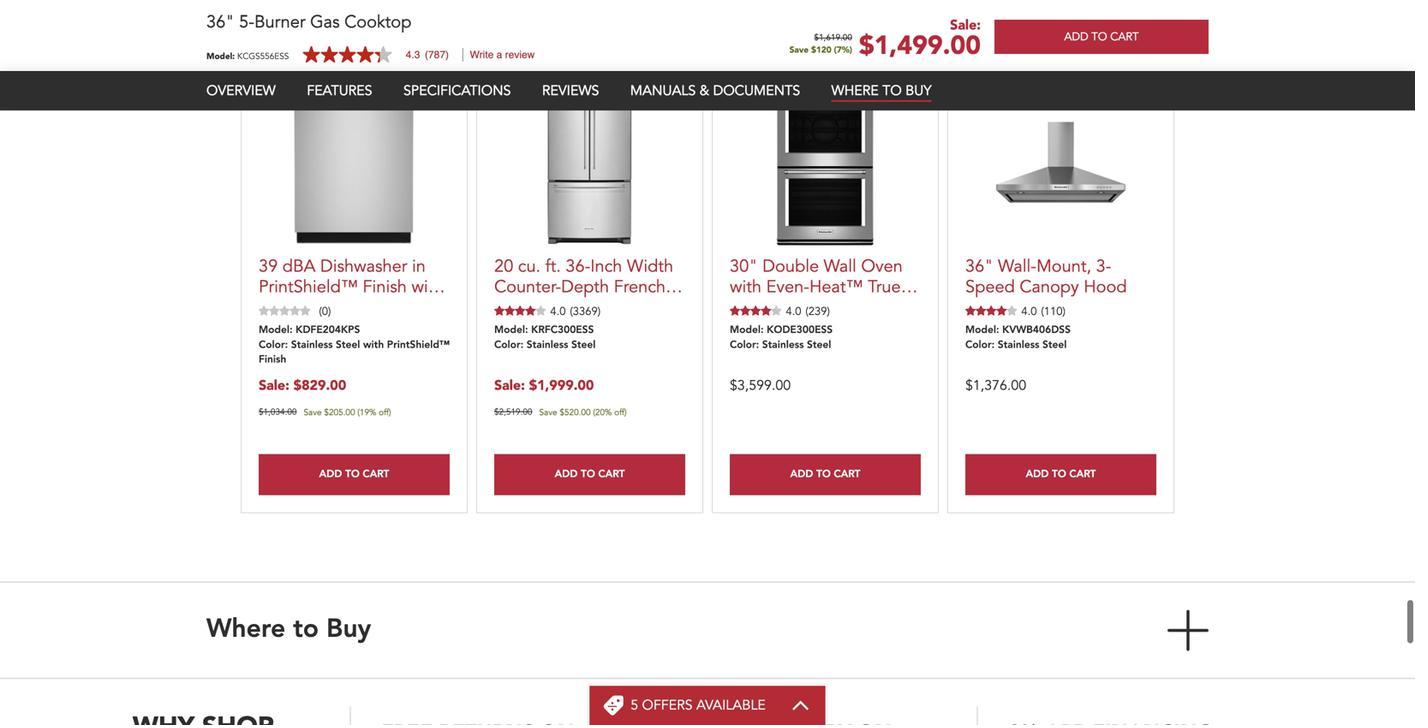 Task type: describe. For each thing, give the bounding box(es) containing it.
model: for 4.0 (239)
[[730, 325, 764, 336]]

to
[[1092, 29, 1107, 45]]

30 image
[[774, 77, 877, 248]]

model: kvwb406dss color: stainless steel
[[965, 325, 1071, 351]]

documents
[[713, 81, 800, 100]]

utensil
[[348, 296, 400, 319]]

20 cu. ft. 36-inch width counter-depth french door refrigerator with interior dispense image
[[544, 77, 636, 248]]

with inside 39 dba dishwasher in printshield™ finish with third level utensil rack
[[412, 275, 443, 299]]

1 add from the left
[[319, 469, 342, 480]]

0 horizontal spatial where to buy
[[206, 618, 371, 644]]

kdfe204kps
[[296, 325, 360, 336]]

add to cart
[[1064, 29, 1139, 45]]

steel inside model: kdfe204kps color: stainless steel with printshield™ finish
[[336, 340, 360, 351]]

(20%
[[593, 406, 612, 418]]

$829.00
[[293, 376, 346, 395]]

add inside "$3,599.00 add to cart"
[[790, 469, 813, 480]]

promo tag image
[[603, 696, 624, 716]]

$1,034.00 save $205.00 (19% off)
[[259, 406, 391, 418]]

add to cart button for 4.0 (3369)
[[494, 454, 685, 496]]

$2,519.00 save $520.00 (20% off)
[[494, 406, 627, 418]]

5-
[[239, 10, 254, 34]]

4.3 (787)
[[406, 49, 449, 61]]

with inside model: kdfe204kps color: stainless steel with printshield™ finish
[[363, 340, 384, 351]]

&
[[700, 81, 709, 100]]

available
[[696, 696, 766, 715]]

3-
[[1096, 255, 1111, 278]]

color: for 4.0 (110)
[[965, 340, 995, 351]]

4.0 for $3,599.00
[[786, 304, 801, 319]]

model: kdfe204kps color: stainless steel with printshield™ finish
[[259, 325, 450, 365]]

cooktop
[[344, 10, 411, 34]]

off) for sale: $1,999.00
[[614, 406, 627, 418]]

manuals & documents
[[630, 81, 800, 100]]

model: kode300ess color: stainless steel
[[730, 325, 833, 351]]

0 horizontal spatial buy
[[326, 618, 371, 644]]

to inside $1,376.00 add to cart
[[1052, 469, 1066, 480]]

stainless for 4.0 (110)
[[998, 340, 1039, 351]]

$120
[[811, 44, 832, 56]]

a
[[497, 49, 502, 61]]

(0) link
[[259, 304, 450, 319]]

36" wall-mount, 3- speed canopy hood
[[965, 255, 1127, 299]]

(110)
[[1041, 304, 1066, 319]]

4.3
[[406, 49, 420, 61]]

off) for sale: $829.00
[[379, 406, 391, 418]]

offers
[[642, 696, 693, 715]]

save for sale: $829.00
[[304, 406, 322, 418]]

speed
[[965, 275, 1015, 299]]

model: krfc300ess color: stainless steel
[[494, 325, 596, 351]]

(3369)
[[570, 304, 601, 319]]

finish inside 39 dba dishwasher in printshield™ finish with third level utensil rack
[[363, 275, 407, 299]]

5
[[631, 696, 638, 715]]

dishwasher
[[320, 255, 407, 278]]

1 horizontal spatial where
[[832, 81, 879, 100]]

model: up the overview
[[206, 50, 235, 62]]

save for sale: $1,999.00
[[539, 406, 557, 418]]

stainless inside model: kdfe204kps color: stainless steel with printshield™ finish
[[291, 340, 333, 351]]

manuals & documents link
[[630, 81, 800, 100]]

36" wall-mount, 3- speed canopy hood link
[[965, 255, 1156, 299]]

kvwb406dss
[[1002, 325, 1071, 336]]

4.0 (110)
[[1021, 304, 1066, 319]]

write a review button
[[470, 49, 535, 61]]

finish inside model: kdfe204kps color: stainless steel with printshield™ finish
[[259, 355, 286, 365]]

steel for 4.0 (110)
[[1043, 340, 1067, 351]]

krfc300ess
[[531, 325, 594, 336]]

1 cart from the left
[[363, 469, 389, 480]]

model: inside model: kdfe204kps color: stainless steel with printshield™ finish
[[259, 325, 293, 336]]

$2,519.00
[[494, 406, 532, 418]]

to inside "$3,599.00 add to cart"
[[816, 469, 831, 480]]

$520.00
[[560, 406, 591, 418]]

manuals
[[630, 81, 696, 100]]

$1,034.00
[[259, 406, 297, 418]]

add inside $1,376.00 add to cart
[[1026, 469, 1049, 480]]

reviews link
[[542, 81, 599, 100]]

save inside $1,619.00 save $120 (7%)
[[790, 44, 809, 56]]

gas
[[310, 10, 340, 34]]

$1,619.00 save $120 (7%)
[[790, 34, 852, 56]]

add to cart button
[[995, 20, 1209, 54]]

overview link
[[206, 81, 276, 100]]

rack
[[404, 296, 440, 319]]

2 cart from the left
[[598, 469, 625, 480]]

$1,376.00 add to cart
[[965, 376, 1096, 480]]

write a review
[[470, 49, 535, 61]]

stainless for 4.0 (3369)
[[527, 340, 568, 351]]

where to buy link
[[832, 81, 932, 102]]



Task type: vqa. For each thing, say whether or not it's contained in the screenshot.
Issues
no



Task type: locate. For each thing, give the bounding box(es) containing it.
features link
[[307, 81, 372, 100]]

steel for 4.0 (239)
[[807, 340, 831, 351]]

39 dba dishwasher in printshield™ finish with third level utensil rack link
[[259, 255, 450, 319]]

3 steel from the left
[[807, 340, 831, 351]]

stainless inside model: kode300ess color: stainless steel
[[762, 340, 804, 351]]

2 horizontal spatial sale:
[[950, 16, 981, 35]]

0 horizontal spatial finish
[[259, 355, 286, 365]]

save
[[790, 44, 809, 56], [304, 406, 322, 418], [539, 406, 557, 418]]

2 horizontal spatial 4.0
[[1021, 304, 1037, 319]]

1 horizontal spatial with
[[412, 275, 443, 299]]

color: for 4.0 (3369)
[[494, 340, 524, 351]]

$205.00
[[324, 406, 355, 418]]

0 vertical spatial where
[[832, 81, 879, 100]]

cart
[[1110, 29, 1139, 45]]

steel down kvwb406dss
[[1043, 340, 1067, 351]]

third
[[259, 296, 298, 319]]

1 add to cart button from the left
[[259, 454, 450, 496]]

chevron icon image
[[791, 701, 810, 711]]

36" for 36" wall-mount, 3- speed canopy hood
[[965, 255, 993, 278]]

3 add to cart button from the left
[[730, 454, 921, 496]]

heading
[[631, 696, 766, 715]]

review
[[505, 49, 535, 61]]

1 vertical spatial 36"
[[965, 255, 993, 278]]

0 vertical spatial buy
[[906, 81, 932, 100]]

1 color: from the left
[[259, 340, 288, 351]]

$1,999.00
[[529, 376, 594, 395]]

36" left wall-
[[965, 255, 993, 278]]

stainless down the kdfe204kps
[[291, 340, 333, 351]]

steel for 4.0 (3369)
[[571, 340, 596, 351]]

0 horizontal spatial add to cart
[[319, 469, 389, 480]]

4.0 (239)
[[786, 304, 830, 319]]

color: up $1,376.00
[[965, 340, 995, 351]]

4 stainless from the left
[[998, 340, 1039, 351]]

printshield™ up (0)
[[259, 275, 358, 299]]

specifications link
[[403, 81, 511, 100]]

finish up '(0)' link
[[363, 275, 407, 299]]

save inside $2,519.00 save $520.00 (20% off)
[[539, 406, 557, 418]]

1 horizontal spatial off)
[[614, 406, 627, 418]]

1 horizontal spatial add to cart
[[555, 469, 625, 480]]

in
[[412, 255, 426, 278]]

sale: inside sale: $1,499.00
[[950, 16, 981, 35]]

with down utensil
[[363, 340, 384, 351]]

with
[[412, 275, 443, 299], [363, 340, 384, 351]]

39 dba dishwasher in printshield™ finish with third level utensil rack image
[[290, 77, 419, 248]]

4.0 up krfc300ess
[[550, 304, 566, 319]]

reviews
[[542, 81, 599, 100]]

off) inside $1,034.00 save $205.00 (19% off)
[[379, 406, 391, 418]]

finish up sale: $829.00
[[259, 355, 286, 365]]

0 horizontal spatial save
[[304, 406, 322, 418]]

color: up $3,599.00
[[730, 340, 759, 351]]

36"
[[206, 10, 234, 34], [965, 255, 993, 278]]

where
[[832, 81, 879, 100], [206, 618, 285, 644]]

3 stainless from the left
[[762, 340, 804, 351]]

1 vertical spatial with
[[363, 340, 384, 351]]

1 4.0 from the left
[[550, 304, 566, 319]]

(19%
[[357, 406, 376, 418]]

model: for 4.0 (3369)
[[494, 325, 528, 336]]

specifications
[[403, 81, 511, 100]]

add to cart for $829.00
[[319, 469, 389, 480]]

2 add to cart button from the left
[[494, 454, 685, 496]]

0 horizontal spatial with
[[363, 340, 384, 351]]

steel down kode300ess
[[807, 340, 831, 351]]

save left $120
[[790, 44, 809, 56]]

buy inside where to buy link
[[906, 81, 932, 100]]

wall-
[[998, 255, 1037, 278]]

steel inside model: kvwb406dss color: stainless steel
[[1043, 340, 1067, 351]]

39 dba dishwasher in printshield™ finish with third level utensil rack
[[259, 255, 443, 319]]

printshield™ down rack
[[387, 340, 450, 351]]

$1,619.00
[[814, 34, 852, 42]]

model: left kode300ess
[[730, 325, 764, 336]]

canopy
[[1020, 275, 1079, 299]]

write
[[470, 49, 494, 61]]

4.0 (3369)
[[550, 304, 601, 319]]

4.0
[[550, 304, 566, 319], [786, 304, 801, 319], [1021, 304, 1037, 319]]

color: inside model: kdfe204kps color: stainless steel with printshield™ finish
[[259, 340, 288, 351]]

4 color: from the left
[[965, 340, 995, 351]]

to inside where to buy link
[[883, 81, 902, 100]]

stainless down kode300ess
[[762, 340, 804, 351]]

0 vertical spatial 36"
[[206, 10, 234, 34]]

3 4.0 from the left
[[1021, 304, 1037, 319]]

buy
[[906, 81, 932, 100], [326, 618, 371, 644]]

sale: $1,999.00
[[494, 376, 594, 395]]

1 vertical spatial where
[[206, 618, 285, 644]]

3 cart from the left
[[834, 469, 861, 480]]

sale: $829.00
[[259, 376, 346, 395]]

stainless inside model: krfc300ess color: stainless steel
[[527, 340, 568, 351]]

model:
[[206, 50, 235, 62], [259, 325, 293, 336], [494, 325, 528, 336], [730, 325, 764, 336], [965, 325, 999, 336]]

$3,599.00
[[730, 376, 791, 395]]

cart
[[363, 469, 389, 480], [598, 469, 625, 480], [834, 469, 861, 480], [1069, 469, 1096, 480]]

$1,376.00
[[965, 376, 1026, 395]]

2 color: from the left
[[494, 340, 524, 351]]

0 horizontal spatial where
[[206, 618, 285, 644]]

4.0 up kode300ess
[[786, 304, 801, 319]]

(7%)
[[834, 44, 852, 56]]

color: up sale: $1,999.00
[[494, 340, 524, 351]]

add to cart down (19%
[[319, 469, 389, 480]]

color: inside model: kode300ess color: stainless steel
[[730, 340, 759, 351]]

color: inside model: krfc300ess color: stainless steel
[[494, 340, 524, 351]]

0 horizontal spatial 36"
[[206, 10, 234, 34]]

hood
[[1084, 275, 1127, 299]]

finish
[[363, 275, 407, 299], [259, 355, 286, 365]]

printshield™
[[259, 275, 358, 299], [387, 340, 450, 351]]

stainless inside model: kvwb406dss color: stainless steel
[[998, 340, 1039, 351]]

2 4.0 from the left
[[786, 304, 801, 319]]

36" for 36" 5-burner gas cooktop
[[206, 10, 234, 34]]

cart inside $1,376.00 add to cart
[[1069, 469, 1096, 480]]

with right utensil
[[412, 275, 443, 299]]

0 vertical spatial where to buy
[[832, 81, 932, 100]]

1 vertical spatial printshield™
[[387, 340, 450, 351]]

5 offers available
[[631, 696, 766, 715]]

1 vertical spatial finish
[[259, 355, 286, 365]]

cart inside "$3,599.00 add to cart"
[[834, 469, 861, 480]]

0 vertical spatial finish
[[363, 275, 407, 299]]

kcgs556ess
[[237, 50, 289, 62]]

36" inside 36" wall-mount, 3- speed canopy hood
[[965, 255, 993, 278]]

steel inside model: krfc300ess color: stainless steel
[[571, 340, 596, 351]]

model: down third
[[259, 325, 293, 336]]

1 vertical spatial where to buy
[[206, 618, 371, 644]]

add to cart button
[[259, 454, 450, 496], [494, 454, 685, 496], [730, 454, 921, 496], [965, 454, 1156, 496]]

1 horizontal spatial printshield™
[[387, 340, 450, 351]]

2 off) from the left
[[614, 406, 627, 418]]

0 vertical spatial with
[[412, 275, 443, 299]]

add to cart button for 4.0 (110)
[[965, 454, 1156, 496]]

save left $205.00
[[304, 406, 322, 418]]

sale: for $1,999.00
[[494, 376, 525, 395]]

(0)
[[319, 304, 331, 319]]

sale: for $829.00
[[259, 376, 289, 395]]

features
[[307, 81, 372, 100]]

dba
[[283, 255, 316, 278]]

$3,599.00 add to cart
[[730, 376, 861, 480]]

heading containing 5
[[631, 696, 766, 715]]

printshield™ inside model: kdfe204kps color: stainless steel with printshield™ finish
[[387, 340, 450, 351]]

4 cart from the left
[[1069, 469, 1096, 480]]

burner
[[254, 10, 305, 34]]

(787)
[[425, 49, 449, 61]]

1 add to cart from the left
[[319, 469, 389, 480]]

1 horizontal spatial 4.0
[[786, 304, 801, 319]]

color: inside model: kvwb406dss color: stainless steel
[[965, 340, 995, 351]]

$1,499.00
[[859, 28, 981, 63]]

stainless down krfc300ess
[[527, 340, 568, 351]]

model: down speed
[[965, 325, 999, 336]]

1 horizontal spatial 36"
[[965, 255, 993, 278]]

add to cart for $1,999.00
[[555, 469, 625, 480]]

1 horizontal spatial finish
[[363, 275, 407, 299]]

1 horizontal spatial sale:
[[494, 376, 525, 395]]

off)
[[379, 406, 391, 418], [614, 406, 627, 418]]

stainless for 4.0 (239)
[[762, 340, 804, 351]]

36" left 5-
[[206, 10, 234, 34]]

2 steel from the left
[[571, 340, 596, 351]]

1 horizontal spatial where to buy
[[832, 81, 932, 100]]

save inside $1,034.00 save $205.00 (19% off)
[[304, 406, 322, 418]]

sale: for $1,499.00
[[950, 16, 981, 35]]

0 horizontal spatial sale:
[[259, 376, 289, 395]]

printshield™ inside 39 dba dishwasher in printshield™ finish with third level utensil rack
[[259, 275, 358, 299]]

add to cart down (20%
[[555, 469, 625, 480]]

4.0 for $1,376.00
[[1021, 304, 1037, 319]]

39
[[259, 255, 278, 278]]

off) inside $2,519.00 save $520.00 (20% off)
[[614, 406, 627, 418]]

kode300ess
[[767, 325, 833, 336]]

36 image
[[992, 118, 1130, 206]]

steel inside model: kode300ess color: stainless steel
[[807, 340, 831, 351]]

0 horizontal spatial printshield™
[[259, 275, 358, 299]]

model: inside model: krfc300ess color: stainless steel
[[494, 325, 528, 336]]

4 steel from the left
[[1043, 340, 1067, 351]]

1 vertical spatial buy
[[326, 618, 371, 644]]

level
[[303, 296, 343, 319]]

save down sale: $1,999.00
[[539, 406, 557, 418]]

add to cart button for 4.0 (239)
[[730, 454, 921, 496]]

model: inside model: kode300ess color: stainless steel
[[730, 325, 764, 336]]

off) right (20%
[[614, 406, 627, 418]]

0 vertical spatial printshield™
[[259, 275, 358, 299]]

2 horizontal spatial save
[[790, 44, 809, 56]]

0 horizontal spatial off)
[[379, 406, 391, 418]]

steel down krfc300ess
[[571, 340, 596, 351]]

sale: $1,499.00
[[859, 16, 981, 63]]

color: for 4.0 (239)
[[730, 340, 759, 351]]

steel down the kdfe204kps
[[336, 340, 360, 351]]

36" 5-burner gas cooktop
[[206, 10, 411, 34]]

off) right (19%
[[379, 406, 391, 418]]

4.0 up kvwb406dss
[[1021, 304, 1037, 319]]

3 color: from the left
[[730, 340, 759, 351]]

stainless down kvwb406dss
[[998, 340, 1039, 351]]

(239)
[[806, 304, 830, 319]]

model: left krfc300ess
[[494, 325, 528, 336]]

1 stainless from the left
[[291, 340, 333, 351]]

add
[[1064, 29, 1089, 45]]

4 add from the left
[[1026, 469, 1049, 480]]

2 stainless from the left
[[527, 340, 568, 351]]

3 add from the left
[[790, 469, 813, 480]]

overview
[[206, 81, 276, 100]]

1 horizontal spatial save
[[539, 406, 557, 418]]

steel
[[336, 340, 360, 351], [571, 340, 596, 351], [807, 340, 831, 351], [1043, 340, 1067, 351]]

1 off) from the left
[[379, 406, 391, 418]]

model: inside model: kvwb406dss color: stainless steel
[[965, 325, 999, 336]]

4 add to cart button from the left
[[965, 454, 1156, 496]]

1 horizontal spatial buy
[[906, 81, 932, 100]]

2 add from the left
[[555, 469, 578, 480]]

0 horizontal spatial 4.0
[[550, 304, 566, 319]]

model: for 4.0 (110)
[[965, 325, 999, 336]]

mount,
[[1037, 255, 1091, 278]]

add
[[319, 469, 342, 480], [555, 469, 578, 480], [790, 469, 813, 480], [1026, 469, 1049, 480]]

color:
[[259, 340, 288, 351], [494, 340, 524, 351], [730, 340, 759, 351], [965, 340, 995, 351]]

color: down third
[[259, 340, 288, 351]]

model: kcgs556ess
[[206, 50, 289, 62]]

2 add to cart from the left
[[555, 469, 625, 480]]

1 steel from the left
[[336, 340, 360, 351]]



